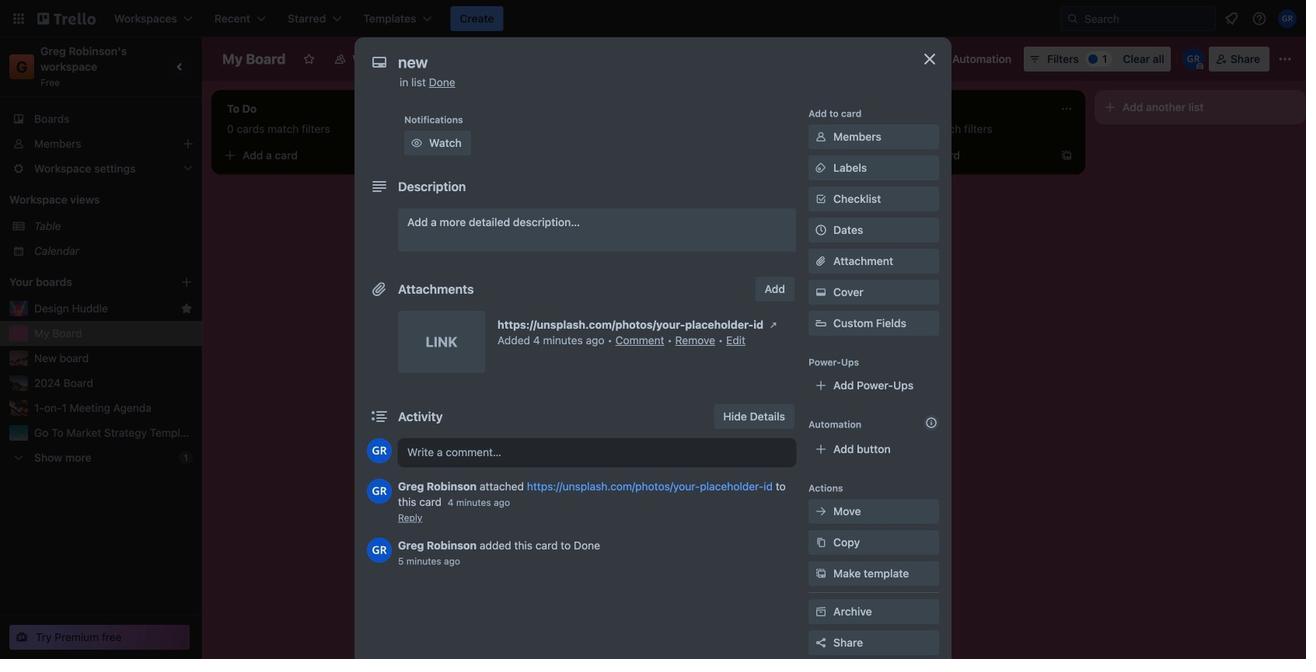 Task type: describe. For each thing, give the bounding box(es) containing it.
star or unstar board image
[[303, 53, 315, 65]]

1 create from template… image from the left
[[398, 149, 410, 162]]

close dialog image
[[920, 50, 939, 68]]

1 sm image from the top
[[813, 129, 829, 145]]

Write a comment text field
[[398, 438, 796, 466]]

Search field
[[1079, 8, 1215, 30]]

0 vertical spatial greg robinson (gregrobinson96) image
[[1182, 48, 1204, 70]]

4 sm image from the top
[[813, 566, 829, 582]]

0 horizontal spatial greg robinson (gregrobinson96) image
[[367, 438, 392, 463]]

search image
[[1067, 12, 1079, 25]]

show menu image
[[1277, 51, 1293, 67]]

Board name text field
[[215, 47, 293, 72]]



Task type: locate. For each thing, give the bounding box(es) containing it.
primary element
[[0, 0, 1306, 37]]

starred icon image
[[180, 302, 193, 315]]

greg robinson (gregrobinson96) image
[[1182, 48, 1204, 70], [367, 479, 392, 504], [367, 538, 392, 563]]

None text field
[[390, 48, 903, 76]]

1 vertical spatial greg robinson (gregrobinson96) image
[[367, 479, 392, 504]]

2 vertical spatial greg robinson (gregrobinson96) image
[[367, 538, 392, 563]]

open information menu image
[[1252, 11, 1267, 26]]

2 create from template… image from the left
[[1060, 149, 1073, 162]]

1 vertical spatial greg robinson (gregrobinson96) image
[[367, 438, 392, 463]]

1 horizontal spatial create from template… image
[[1060, 149, 1073, 162]]

1 horizontal spatial greg robinson (gregrobinson96) image
[[1278, 9, 1297, 28]]

create from template… image
[[840, 207, 852, 219]]

create from template… image
[[398, 149, 410, 162], [1060, 149, 1073, 162]]

edit card image
[[838, 150, 851, 162]]

2 sm image from the top
[[813, 504, 829, 519]]

greg robinson (gregrobinson96) image
[[1278, 9, 1297, 28], [367, 438, 392, 463]]

your boards with 7 items element
[[9, 273, 157, 292]]

0 vertical spatial greg robinson (gregrobinson96) image
[[1278, 9, 1297, 28]]

sm image
[[931, 47, 952, 68], [409, 135, 424, 151], [813, 160, 829, 176], [813, 285, 829, 300], [766, 317, 781, 333], [813, 604, 829, 620]]

0 horizontal spatial create from template… image
[[398, 149, 410, 162]]

3 sm image from the top
[[813, 535, 829, 550]]

add board image
[[180, 276, 193, 288]]

0 notifications image
[[1222, 9, 1241, 28]]

sm image
[[813, 129, 829, 145], [813, 504, 829, 519], [813, 535, 829, 550], [813, 566, 829, 582]]



Task type: vqa. For each thing, say whether or not it's contained in the screenshot.
text field
yes



